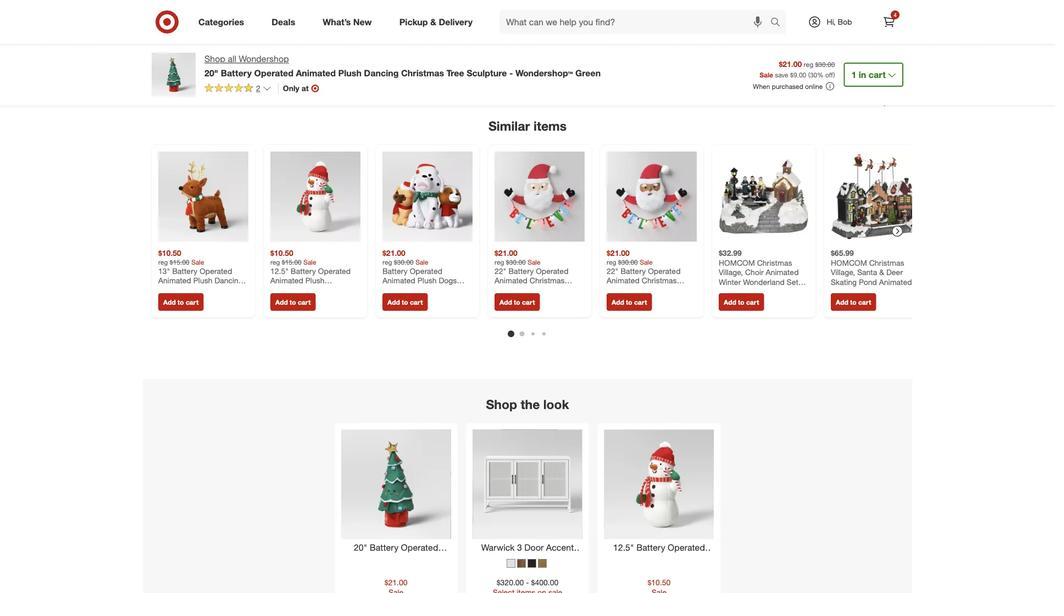 Task type: describe. For each thing, give the bounding box(es) containing it.
operated
[[254, 68, 294, 78]]

$21.00 reg $30.00 sale for third add to cart button from the right
[[607, 248, 653, 266]]

to for 2nd add to cart button from the left
[[290, 298, 296, 307]]

wondershop™
[[516, 68, 573, 78]]

30
[[810, 71, 818, 79]]

purchased
[[772, 82, 804, 90]]

- inside region
[[526, 578, 529, 588]]

add for 5th add to cart button from the right
[[388, 298, 400, 307]]

wondershop
[[239, 54, 289, 64]]

4 link
[[878, 10, 902, 34]]

dancing
[[364, 68, 399, 78]]

reg for first add to cart button
[[158, 258, 168, 266]]

shop for shop all wondershop 20" battery operated animated plush dancing christmas tree sculpture - wondershop™ green
[[205, 54, 225, 64]]

add to cart for seventh add to cart button from the left
[[836, 298, 872, 307]]

$32.99
[[719, 248, 742, 258]]

add for sixth add to cart button
[[724, 298, 737, 307]]

$10.50 for 2nd add to cart button from the left
[[271, 248, 294, 258]]

$21.00 for fourth add to cart button from right
[[495, 248, 518, 258]]

6 add to cart button from the left
[[719, 294, 765, 311]]

sale for third add to cart button from the right
[[640, 258, 653, 266]]

similar
[[489, 118, 530, 134]]

4 add to cart button from the left
[[495, 294, 540, 311]]

22" battery operated animated christmas santa with 'believe' sign - wondershop™ red/white image for third add to cart button from the right
[[607, 152, 697, 242]]

region containing similar items
[[143, 34, 928, 594]]

save
[[775, 71, 789, 79]]

pickup & delivery link
[[390, 10, 487, 34]]

white image
[[507, 560, 516, 569]]

advertisement region
[[143, 34, 913, 98]]

add to cart for third add to cart button from the right
[[612, 298, 647, 307]]

sale inside $21.00 reg $30.00 sale save $ 9.00 ( 30 % off )
[[760, 71, 774, 79]]

off
[[826, 71, 834, 79]]

add to cart for 2nd add to cart button from the left
[[275, 298, 311, 307]]

sponsored
[[880, 98, 913, 107]]

$21.00 inside $21.00 reg $30.00 sale save $ 9.00 ( 30 % off )
[[779, 59, 802, 69]]

add to cart for 5th add to cart button from the right
[[388, 298, 423, 307]]

1 add to cart button from the left
[[158, 294, 204, 311]]

homcom christmas village, choir animated winter wonderland set with multicolored led light, battery operated christmas decoration image
[[719, 152, 809, 242]]

sale for first add to cart button
[[191, 258, 204, 266]]

1 in cart
[[852, 69, 886, 80]]

add to cart for sixth add to cart button
[[724, 298, 760, 307]]

only at
[[283, 83, 309, 93]]

$400.00
[[532, 578, 559, 588]]

add for fourth add to cart button from right
[[500, 298, 512, 307]]

to for 5th add to cart button from the right
[[402, 298, 408, 307]]

plush
[[338, 68, 362, 78]]

$
[[791, 71, 794, 79]]

all
[[228, 54, 236, 64]]

(
[[809, 71, 810, 79]]

add for first add to cart button
[[163, 298, 176, 307]]

add for 2nd add to cart button from the left
[[275, 298, 288, 307]]

$21.00 for third add to cart button from the right
[[607, 248, 630, 258]]

)
[[834, 71, 835, 79]]

pickup
[[400, 17, 428, 27]]

- inside the shop all wondershop 20" battery operated animated plush dancing christmas tree sculpture - wondershop™ green
[[510, 68, 513, 78]]

reg inside $21.00 reg $30.00 sale save $ 9.00 ( 30 % off )
[[804, 60, 814, 69]]

$10.50 for first add to cart button
[[158, 248, 181, 258]]

at
[[302, 83, 309, 93]]

natural image
[[538, 560, 547, 569]]

$30.00 inside $21.00 reg $30.00 sale save $ 9.00 ( 30 % off )
[[816, 60, 835, 69]]

9.00
[[794, 71, 807, 79]]

hi, bob
[[827, 17, 853, 27]]

similar items
[[489, 118, 567, 134]]

pickup & delivery
[[400, 17, 473, 27]]

green
[[576, 68, 601, 78]]

$65.99
[[831, 248, 854, 258]]

sale for fourth add to cart button from right
[[528, 258, 541, 266]]



Task type: locate. For each thing, give the bounding box(es) containing it.
battery operated animated plush dogs christmas figurine - wondershop™ image
[[383, 152, 473, 242]]

2 to from the left
[[290, 298, 296, 307]]

$21.00 for 5th add to cart button from the right
[[383, 248, 406, 258]]

only
[[283, 83, 300, 93]]

new
[[353, 17, 372, 27]]

categories
[[199, 17, 244, 27]]

6 add to cart from the left
[[724, 298, 760, 307]]

shop for shop the look
[[486, 397, 517, 412]]

when
[[754, 82, 771, 90]]

shop inside region
[[486, 397, 517, 412]]

$21.00 reg $30.00 sale
[[383, 248, 429, 266], [495, 248, 541, 266], [607, 248, 653, 266]]

22" battery operated animated christmas santa with 'believe' sign - wondershop™ red/white image
[[495, 152, 585, 242], [607, 152, 697, 242]]

reg for 2nd add to cart button from the left
[[271, 258, 280, 266]]

$21.00 reg $30.00 sale save $ 9.00 ( 30 % off )
[[760, 59, 835, 79]]

7 add to cart button from the left
[[831, 294, 877, 311]]

13" battery operated animated plush dancing reindeer christmas figurine - wondershop™ brown image
[[158, 152, 249, 242]]

in
[[859, 69, 867, 80]]

shop the look
[[486, 397, 569, 412]]

1 add from the left
[[163, 298, 176, 307]]

- right sculpture
[[510, 68, 513, 78]]

tree
[[447, 68, 464, 78]]

$30.00
[[816, 60, 835, 69], [394, 258, 414, 266], [506, 258, 526, 266], [619, 258, 638, 266]]

$30.00 for 5th add to cart button from the right
[[394, 258, 414, 266]]

3 add to cart button from the left
[[383, 294, 428, 311]]

bob
[[838, 17, 853, 27]]

to for third add to cart button from the right
[[626, 298, 633, 307]]

shop up 20"
[[205, 54, 225, 64]]

1 add to cart from the left
[[163, 298, 199, 307]]

animated
[[296, 68, 336, 78]]

7 add from the left
[[836, 298, 849, 307]]

deals
[[272, 17, 295, 27]]

add for seventh add to cart button from the left
[[836, 298, 849, 307]]

1 to from the left
[[178, 298, 184, 307]]

reg
[[804, 60, 814, 69], [158, 258, 168, 266], [271, 258, 280, 266], [383, 258, 392, 266], [495, 258, 505, 266], [607, 258, 617, 266]]

add to cart button
[[158, 294, 204, 311], [271, 294, 316, 311], [383, 294, 428, 311], [495, 294, 540, 311], [607, 294, 652, 311], [719, 294, 765, 311], [831, 294, 877, 311]]

2 add to cart from the left
[[275, 298, 311, 307]]

cart
[[869, 69, 886, 80], [186, 298, 199, 307], [298, 298, 311, 307], [410, 298, 423, 307], [522, 298, 535, 307], [635, 298, 647, 307], [747, 298, 760, 307], [859, 298, 872, 307]]

1 horizontal spatial $10.50
[[271, 248, 294, 258]]

add to cart for first add to cart button
[[163, 298, 199, 307]]

1 22" battery operated animated christmas santa with 'believe' sign - wondershop™ red/white image from the left
[[495, 152, 585, 242]]

3 $21.00 reg $30.00 sale from the left
[[607, 248, 653, 266]]

5 to from the left
[[626, 298, 633, 307]]

1 $21.00 reg $30.00 sale from the left
[[383, 248, 429, 266]]

2 $10.50 reg $15.00 sale from the left
[[271, 248, 317, 266]]

$21.00 reg $30.00 sale for 5th add to cart button from the right
[[383, 248, 429, 266]]

1 horizontal spatial $21.00 reg $30.00 sale
[[495, 248, 541, 266]]

shop left the
[[486, 397, 517, 412]]

4 add from the left
[[500, 298, 512, 307]]

4
[[894, 11, 897, 18]]

0 horizontal spatial shop
[[205, 54, 225, 64]]

$15.00 for first add to cart button
[[170, 258, 190, 266]]

add to cart for fourth add to cart button from right
[[500, 298, 535, 307]]

$10.50 reg $15.00 sale for 2nd add to cart button from the left
[[271, 248, 317, 266]]

2 add from the left
[[275, 298, 288, 307]]

4 to from the left
[[514, 298, 521, 307]]

reg for third add to cart button from the right
[[607, 258, 617, 266]]

0 horizontal spatial $15.00
[[170, 258, 190, 266]]

delivery
[[439, 17, 473, 27]]

homcom christmas village, santa & deer skating pond animated winter wonderland set with multicolored led light, battery operated christmas decoration image
[[831, 152, 922, 242]]

3 to from the left
[[402, 298, 408, 307]]

shop inside the shop all wondershop 20" battery operated animated plush dancing christmas tree sculpture - wondershop™ green
[[205, 54, 225, 64]]

-
[[510, 68, 513, 78], [526, 578, 529, 588]]

shop all wondershop 20" battery operated animated plush dancing christmas tree sculpture - wondershop™ green
[[205, 54, 601, 78]]

1 in cart for 20" battery operated animated plush dancing christmas tree sculpture - wondershop™ green element
[[852, 69, 886, 80]]

2 horizontal spatial $21.00 reg $30.00 sale
[[607, 248, 653, 266]]

categories link
[[189, 10, 258, 34]]

0 vertical spatial -
[[510, 68, 513, 78]]

$21.00
[[779, 59, 802, 69], [383, 248, 406, 258], [495, 248, 518, 258], [607, 248, 630, 258], [385, 578, 408, 588]]

search
[[766, 18, 792, 28]]

sale for 2nd add to cart button from the left
[[304, 258, 317, 266]]

1 vertical spatial -
[[526, 578, 529, 588]]

to for sixth add to cart button
[[739, 298, 745, 307]]

items
[[534, 118, 567, 134]]

reg for 5th add to cart button from the right
[[383, 258, 392, 266]]

black image
[[528, 560, 537, 569]]

1 horizontal spatial $15.00
[[282, 258, 302, 266]]

7 to from the left
[[851, 298, 857, 307]]

to for fourth add to cart button from right
[[514, 298, 521, 307]]

$65.99 link
[[831, 152, 922, 287]]

6 add from the left
[[724, 298, 737, 307]]

$10.50 reg $15.00 sale for first add to cart button
[[158, 248, 204, 266]]

0 vertical spatial shop
[[205, 54, 225, 64]]

the
[[521, 397, 540, 412]]

4 add to cart from the left
[[500, 298, 535, 307]]

0 horizontal spatial $21.00 reg $30.00 sale
[[383, 248, 429, 266]]

2 22" battery operated animated christmas santa with 'believe' sign - wondershop™ red/white image from the left
[[607, 152, 697, 242]]

2 $15.00 from the left
[[282, 258, 302, 266]]

6 to from the left
[[739, 298, 745, 307]]

$15.00
[[170, 258, 190, 266], [282, 258, 302, 266]]

look
[[544, 397, 569, 412]]

2 horizontal spatial $10.50
[[648, 578, 671, 588]]

5 add to cart button from the left
[[607, 294, 652, 311]]

3 add to cart from the left
[[388, 298, 423, 307]]

2 link
[[205, 83, 272, 96]]

1
[[852, 69, 857, 80]]

warwick 3 door accent tv stand for tvs up to 59" - threshold™ image
[[473, 430, 583, 540], [473, 430, 583, 540]]

1 horizontal spatial $10.50 reg $15.00 sale
[[271, 248, 317, 266]]

1 horizontal spatial shop
[[486, 397, 517, 412]]

1 $15.00 from the left
[[170, 258, 190, 266]]

online
[[806, 82, 823, 90]]

search button
[[766, 10, 792, 36]]

$30.00 for fourth add to cart button from right
[[506, 258, 526, 266]]

7 add to cart from the left
[[836, 298, 872, 307]]

sale for 5th add to cart button from the right
[[416, 258, 429, 266]]

what's new
[[323, 17, 372, 27]]

add for third add to cart button from the right
[[612, 298, 625, 307]]

0 horizontal spatial 22" battery operated animated christmas santa with 'believe' sign - wondershop™ red/white image
[[495, 152, 585, 242]]

to for first add to cart button
[[178, 298, 184, 307]]

what's new link
[[314, 10, 386, 34]]

%
[[818, 71, 824, 79]]

sale
[[760, 71, 774, 79], [191, 258, 204, 266], [304, 258, 317, 266], [416, 258, 429, 266], [528, 258, 541, 266], [640, 258, 653, 266]]

&
[[431, 17, 437, 27]]

- right $320.00 in the left of the page
[[526, 578, 529, 588]]

hi,
[[827, 17, 836, 27]]

$320.00 - $400.00
[[497, 578, 559, 588]]

$21.00 reg $30.00 sale for fourth add to cart button from right
[[495, 248, 541, 266]]

20"
[[205, 68, 218, 78]]

deals link
[[262, 10, 309, 34]]

what's
[[323, 17, 351, 27]]

shop
[[205, 54, 225, 64], [486, 397, 517, 412]]

$15.00 for 2nd add to cart button from the left
[[282, 258, 302, 266]]

$30.00 for third add to cart button from the right
[[619, 258, 638, 266]]

brown image
[[517, 560, 526, 569]]

add
[[163, 298, 176, 307], [275, 298, 288, 307], [388, 298, 400, 307], [500, 298, 512, 307], [612, 298, 625, 307], [724, 298, 737, 307], [836, 298, 849, 307]]

2 add to cart button from the left
[[271, 294, 316, 311]]

add to cart
[[163, 298, 199, 307], [275, 298, 311, 307], [388, 298, 423, 307], [500, 298, 535, 307], [612, 298, 647, 307], [724, 298, 760, 307], [836, 298, 872, 307]]

to for seventh add to cart button from the left
[[851, 298, 857, 307]]

$10.50 reg $15.00 sale
[[158, 248, 204, 266], [271, 248, 317, 266]]

battery
[[221, 68, 252, 78]]

1 $10.50 reg $15.00 sale from the left
[[158, 248, 204, 266]]

when purchased online
[[754, 82, 823, 90]]

0 horizontal spatial $10.50
[[158, 248, 181, 258]]

1 horizontal spatial -
[[526, 578, 529, 588]]

$320.00
[[497, 578, 524, 588]]

1 vertical spatial shop
[[486, 397, 517, 412]]

2 $21.00 reg $30.00 sale from the left
[[495, 248, 541, 266]]

$32.99 link
[[719, 152, 809, 287]]

christmas
[[401, 68, 444, 78]]

to
[[178, 298, 184, 307], [290, 298, 296, 307], [402, 298, 408, 307], [514, 298, 521, 307], [626, 298, 633, 307], [739, 298, 745, 307], [851, 298, 857, 307]]

What can we help you find? suggestions appear below search field
[[500, 10, 774, 34]]

image of 20" battery operated animated plush dancing christmas tree sculpture - wondershop™ green image
[[152, 53, 196, 97]]

2
[[256, 83, 261, 93]]

$10.50
[[158, 248, 181, 258], [271, 248, 294, 258], [648, 578, 671, 588]]

12.5" battery operated animated plush snowman christmas figurine - wondershop™ white image
[[271, 152, 361, 242], [605, 430, 714, 540], [605, 430, 714, 540]]

reg for fourth add to cart button from right
[[495, 258, 505, 266]]

1 horizontal spatial 22" battery operated animated christmas santa with 'believe' sign - wondershop™ red/white image
[[607, 152, 697, 242]]

22" battery operated animated christmas santa with 'believe' sign - wondershop™ red/white image for fourth add to cart button from right
[[495, 152, 585, 242]]

0 horizontal spatial -
[[510, 68, 513, 78]]

5 add to cart from the left
[[612, 298, 647, 307]]

20" battery operated animated plush dancing christmas tree sculpture - wondershop™ green image
[[341, 430, 451, 540], [341, 430, 451, 540]]

sculpture
[[467, 68, 507, 78]]

0 horizontal spatial $10.50 reg $15.00 sale
[[158, 248, 204, 266]]

3 add from the left
[[388, 298, 400, 307]]

region
[[143, 34, 928, 594]]

5 add from the left
[[612, 298, 625, 307]]



Task type: vqa. For each thing, say whether or not it's contained in the screenshot.
the Dec
no



